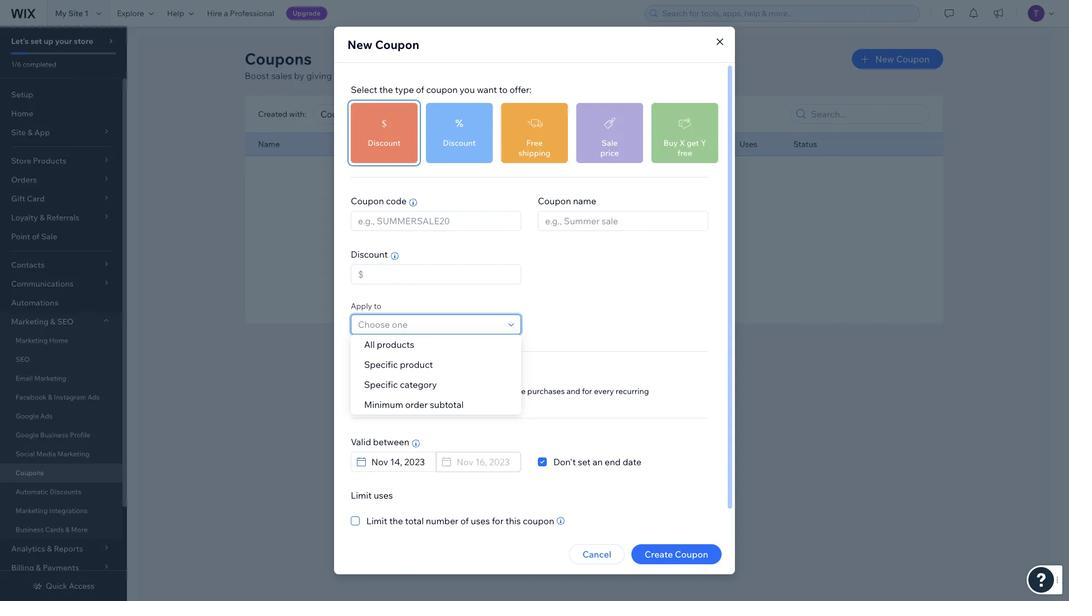 Task type: describe. For each thing, give the bounding box(es) containing it.
Choose one field
[[355, 315, 505, 334]]

email marketing
[[16, 374, 66, 383]]

here.
[[651, 268, 669, 279]]

help button
[[160, 0, 200, 27]]

valid
[[351, 437, 371, 448]]

marketing home
[[16, 336, 68, 345]]

of inside sidebar element
[[32, 232, 39, 242]]

coupons for coupons
[[16, 469, 44, 477]]

store
[[74, 36, 93, 46]]

my
[[55, 8, 67, 18]]

new inside button
[[876, 53, 895, 65]]

minimum order subtotal
[[364, 399, 464, 411]]

coupon inside button
[[675, 549, 709, 560]]

giving
[[307, 70, 332, 81]]

order
[[405, 399, 428, 411]]

add
[[556, 268, 570, 279]]

marketing integrations link
[[0, 502, 123, 521]]

want
[[477, 84, 497, 95]]

sale inside sidebar element
[[41, 232, 57, 242]]

specific product
[[364, 359, 433, 370]]

home inside 'marketing home' link
[[49, 336, 68, 345]]

completed
[[23, 60, 56, 69]]

sidebar element
[[0, 27, 127, 602]]

end
[[605, 457, 621, 468]]

list box containing all products
[[351, 335, 521, 415]]

shipping
[[519, 148, 551, 158]]

don't
[[554, 457, 576, 468]]

access
[[69, 582, 95, 592]]

buy x get y free
[[664, 138, 706, 158]]

y
[[701, 138, 706, 148]]

customers
[[334, 70, 378, 81]]

& for marketing
[[50, 317, 55, 327]]

status:
[[476, 109, 501, 119]]

Search... field
[[808, 105, 926, 124]]

discounts.
[[455, 70, 498, 81]]

include
[[367, 370, 397, 381]]

sale inside sale price
[[602, 138, 618, 148]]

apply to
[[351, 301, 382, 311]]

instagram
[[54, 393, 86, 402]]

type
[[535, 139, 553, 149]]

set for let's
[[30, 36, 42, 46]]

sales
[[271, 70, 292, 81]]

1/6 completed
[[11, 60, 56, 69]]

up
[[44, 36, 53, 46]]

business inside business cards & more link
[[16, 526, 44, 534]]

0 vertical spatial uses
[[374, 490, 393, 501]]

get
[[687, 138, 699, 148]]

create
[[645, 549, 673, 560]]

0 vertical spatial ads
[[88, 393, 100, 402]]

0 vertical spatial you
[[460, 84, 475, 95]]

created with:
[[258, 109, 307, 119]]

point of sale link
[[0, 227, 123, 246]]

cancel
[[583, 549, 612, 560]]

your
[[55, 36, 72, 46]]

category
[[400, 379, 437, 390]]

free
[[527, 138, 543, 148]]

business inside google business profile link
[[40, 431, 68, 440]]

explore
[[117, 8, 144, 18]]

between
[[373, 437, 410, 448]]

all
[[364, 339, 375, 350]]

for inside checkbox
[[492, 516, 504, 527]]

Search for tools, apps, help & more... field
[[659, 6, 916, 21]]

automatic discounts
[[16, 488, 81, 496]]

1
[[85, 8, 89, 18]]

Don't set an end date checkbox
[[538, 456, 642, 469]]

customers will use this coupon for one-time purchases and for every recurring purchase.
[[367, 387, 649, 407]]

name
[[258, 139, 280, 149]]

cancel button
[[569, 545, 625, 565]]

automatic discounts link
[[0, 483, 123, 502]]

apply
[[351, 301, 372, 311]]

offers
[[411, 70, 435, 81]]

boost
[[245, 70, 269, 81]]

set for don't
[[578, 457, 591, 468]]

total
[[405, 516, 424, 527]]

status
[[794, 139, 817, 149]]

x
[[680, 138, 685, 148]]

create coupon button
[[632, 545, 722, 565]]

valid between
[[351, 437, 410, 448]]

limit uses
[[351, 490, 393, 501]]

& for facebook
[[48, 393, 52, 402]]

more
[[427, 397, 446, 407]]

0 vertical spatial a
[[224, 8, 228, 18]]

google ads link
[[0, 407, 123, 426]]

Limit the total number of uses for this coupon checkbox
[[351, 515, 554, 528]]

0 vertical spatial new
[[348, 37, 373, 52]]

2 horizontal spatial for
[[582, 387, 592, 397]]

once you add a coupon, you'll see it here.
[[519, 268, 669, 279]]

quick access button
[[32, 582, 95, 592]]

sale price
[[601, 138, 619, 158]]

learn more link
[[405, 397, 446, 407]]

recurring
[[616, 387, 649, 397]]

Include subscriptions checkbox
[[351, 369, 455, 382]]

quick access
[[46, 582, 95, 592]]

hire a professional link
[[200, 0, 281, 27]]

help
[[167, 8, 184, 18]]

discount for %
[[443, 138, 476, 148]]

new coupon button
[[852, 49, 943, 69]]



Task type: locate. For each thing, give the bounding box(es) containing it.
uses down valid between
[[374, 490, 393, 501]]

google business profile link
[[0, 426, 123, 445]]

1 vertical spatial $
[[358, 269, 364, 280]]

0 horizontal spatial uses
[[374, 490, 393, 501]]

0 vertical spatial the
[[379, 84, 393, 95]]

1 horizontal spatial ads
[[88, 393, 100, 402]]

& right facebook
[[48, 393, 52, 402]]

for left every
[[582, 387, 592, 397]]

automations link
[[0, 294, 123, 313]]

marketing up facebook & instagram ads
[[34, 374, 66, 383]]

2 horizontal spatial of
[[461, 516, 469, 527]]

1 vertical spatial set
[[578, 457, 591, 468]]

google up the social
[[16, 431, 39, 440]]

of right number
[[461, 516, 469, 527]]

home link
[[0, 104, 123, 123]]

1 horizontal spatial home
[[49, 336, 68, 345]]

1 vertical spatial coupons
[[16, 469, 44, 477]]

this inside checkbox
[[506, 516, 521, 527]]

ads right instagram on the bottom
[[88, 393, 100, 402]]

0 vertical spatial home
[[11, 109, 33, 119]]

marketing home link
[[0, 331, 123, 350]]

1 vertical spatial to
[[374, 301, 382, 311]]

google for google business profile
[[16, 431, 39, 440]]

sale left the code
[[602, 138, 618, 148]]

subtotal
[[430, 399, 464, 411]]

and inside coupons boost sales by giving customers special offers and discounts.
[[437, 70, 453, 81]]

sale right point at the top of page
[[41, 232, 57, 242]]

marketing for home
[[16, 336, 48, 345]]

coupons
[[245, 49, 312, 69], [16, 469, 44, 477]]

learn
[[405, 397, 425, 407]]

1 horizontal spatial for
[[492, 516, 504, 527]]

1 horizontal spatial to
[[499, 84, 508, 95]]

marketing for integrations
[[16, 507, 48, 515]]

new coupon
[[348, 37, 420, 52], [876, 53, 930, 65]]

0 horizontal spatial new coupon
[[348, 37, 420, 52]]

1 vertical spatial ads
[[40, 412, 53, 421]]

facebook & instagram ads link
[[0, 388, 123, 407]]

coupon inside checkbox
[[523, 516, 554, 527]]

1 vertical spatial specific
[[364, 379, 398, 390]]

don't set an end date
[[554, 457, 642, 468]]

coupon for this
[[452, 387, 479, 397]]

set
[[30, 36, 42, 46], [578, 457, 591, 468]]

2 specific from the top
[[364, 379, 398, 390]]

0 horizontal spatial you
[[460, 84, 475, 95]]

1 vertical spatial uses
[[471, 516, 490, 527]]

you left add
[[541, 268, 554, 279]]

limit for limit uses
[[351, 490, 372, 501]]

for left one-
[[481, 387, 491, 397]]

seo up email
[[16, 355, 30, 364]]

1 horizontal spatial of
[[416, 84, 424, 95]]

purchases
[[528, 387, 565, 397]]

1 vertical spatial the
[[389, 516, 403, 527]]

facebook
[[16, 393, 47, 402]]

a
[[224, 8, 228, 18], [572, 268, 576, 279]]

special
[[380, 70, 409, 81]]

0 vertical spatial set
[[30, 36, 42, 46]]

free
[[678, 148, 693, 158]]

1 vertical spatial sale
[[41, 232, 57, 242]]

limit for limit the total number of uses for this coupon
[[367, 516, 387, 527]]

0 vertical spatial to
[[499, 84, 508, 95]]

code
[[386, 196, 407, 207]]

seo
[[57, 317, 74, 327], [16, 355, 30, 364]]

discount for name
[[402, 139, 435, 149]]

one-
[[493, 387, 509, 397]]

the for select
[[379, 84, 393, 95]]

1 horizontal spatial uses
[[471, 516, 490, 527]]

1 horizontal spatial coupons
[[245, 49, 312, 69]]

customers
[[367, 387, 407, 397]]

offer:
[[510, 84, 532, 95]]

0 horizontal spatial ads
[[40, 412, 53, 421]]

price
[[601, 148, 619, 158]]

a right add
[[572, 268, 576, 279]]

1 vertical spatial a
[[572, 268, 576, 279]]

0 horizontal spatial sale
[[41, 232, 57, 242]]

uses inside limit the total number of uses for this coupon checkbox
[[471, 516, 490, 527]]

discounts
[[50, 488, 81, 496]]

business up social media marketing at the left bottom
[[40, 431, 68, 440]]

upgrade button
[[286, 7, 327, 20]]

0 horizontal spatial coupons
[[16, 469, 44, 477]]

use
[[422, 387, 435, 397]]

0 vertical spatial specific
[[364, 359, 398, 370]]

1 vertical spatial coupon
[[452, 387, 479, 397]]

1/6
[[11, 60, 21, 69]]

0 vertical spatial google
[[16, 412, 39, 421]]

0 horizontal spatial this
[[437, 387, 450, 397]]

time
[[509, 387, 526, 397]]

hire
[[207, 8, 222, 18]]

set inside sidebar element
[[30, 36, 42, 46]]

e.g., Summer sale field
[[542, 212, 705, 231]]

marketing & seo button
[[0, 313, 123, 331]]

sale
[[602, 138, 618, 148], [41, 232, 57, 242]]

coupons for coupons boost sales by giving customers special offers and discounts.
[[245, 49, 312, 69]]

the
[[379, 84, 393, 95], [389, 516, 403, 527]]

profile
[[70, 431, 90, 440]]

1 horizontal spatial sale
[[602, 138, 618, 148]]

social media marketing link
[[0, 445, 123, 464]]

$ down special
[[382, 117, 387, 130]]

to right apply
[[374, 301, 382, 311]]

uses right number
[[471, 516, 490, 527]]

and inside customers will use this coupon for one-time purchases and for every recurring purchase.
[[567, 387, 580, 397]]

e.g., SUMMERSALE20 field
[[355, 212, 518, 231]]

0 vertical spatial $
[[382, 117, 387, 130]]

list box
[[351, 335, 521, 415]]

business
[[40, 431, 68, 440], [16, 526, 44, 534]]

1 vertical spatial &
[[48, 393, 52, 402]]

the for limit
[[389, 516, 403, 527]]

set inside option
[[578, 457, 591, 468]]

coupon inside button
[[897, 53, 930, 65]]

buy
[[664, 138, 678, 148]]

uses
[[740, 139, 758, 149]]

all products
[[364, 339, 414, 350]]

this inside customers will use this coupon for one-time purchases and for every recurring purchase.
[[437, 387, 450, 397]]

limit inside checkbox
[[367, 516, 387, 527]]

seo inside popup button
[[57, 317, 74, 327]]

specific for specific product
[[364, 359, 398, 370]]

home inside 'link'
[[11, 109, 33, 119]]

an
[[593, 457, 603, 468]]

of down the offers on the top
[[416, 84, 424, 95]]

0 vertical spatial of
[[416, 84, 424, 95]]

number
[[426, 516, 459, 527]]

for right number
[[492, 516, 504, 527]]

let's
[[11, 36, 29, 46]]

1 vertical spatial limit
[[367, 516, 387, 527]]

0 vertical spatial business
[[40, 431, 68, 440]]

1 horizontal spatial you
[[541, 268, 554, 279]]

limit
[[351, 490, 372, 501], [367, 516, 387, 527]]

a right hire
[[224, 8, 228, 18]]

0 vertical spatial and
[[437, 70, 453, 81]]

0 horizontal spatial new
[[348, 37, 373, 52]]

coupon code
[[351, 196, 407, 207]]

by
[[294, 70, 305, 81]]

None field
[[317, 105, 451, 124], [512, 105, 588, 124], [364, 265, 518, 284], [368, 453, 432, 472], [453, 453, 518, 472], [317, 105, 451, 124], [512, 105, 588, 124], [364, 265, 518, 284], [368, 453, 432, 472], [453, 453, 518, 472]]

cards
[[45, 526, 64, 534]]

1 horizontal spatial this
[[506, 516, 521, 527]]

0 horizontal spatial for
[[481, 387, 491, 397]]

0 horizontal spatial $
[[358, 269, 364, 280]]

google down facebook
[[16, 412, 39, 421]]

my site 1
[[55, 8, 89, 18]]

0 vertical spatial &
[[50, 317, 55, 327]]

coupons up automatic
[[16, 469, 44, 477]]

new coupon inside button
[[876, 53, 930, 65]]

learn more
[[405, 397, 446, 407]]

products
[[377, 339, 414, 350]]

1 horizontal spatial a
[[572, 268, 576, 279]]

and up select the type of coupon you want to offer: in the top of the page
[[437, 70, 453, 81]]

every
[[594, 387, 614, 397]]

1 vertical spatial and
[[567, 387, 580, 397]]

you down discounts.
[[460, 84, 475, 95]]

& left more in the bottom of the page
[[65, 526, 70, 534]]

set left an
[[578, 457, 591, 468]]

1 vertical spatial google
[[16, 431, 39, 440]]

with:
[[289, 109, 307, 119]]

1 horizontal spatial and
[[567, 387, 580, 397]]

coupon inside customers will use this coupon for one-time purchases and for every recurring purchase.
[[452, 387, 479, 397]]

upgrade
[[293, 9, 321, 17]]

coupon for of
[[426, 84, 458, 95]]

minimum
[[364, 399, 403, 411]]

email marketing link
[[0, 369, 123, 388]]

0 vertical spatial new coupon
[[348, 37, 420, 52]]

social media marketing
[[16, 450, 90, 458]]

coupon,
[[578, 268, 607, 279]]

and right purchases
[[567, 387, 580, 397]]

specific for specific category
[[364, 379, 398, 390]]

0 horizontal spatial of
[[32, 232, 39, 242]]

select the type of coupon you want to offer:
[[351, 84, 532, 95]]

1 vertical spatial of
[[32, 232, 39, 242]]

2 vertical spatial of
[[461, 516, 469, 527]]

0 vertical spatial limit
[[351, 490, 372, 501]]

specific down "all products"
[[364, 359, 398, 370]]

the left total
[[389, 516, 403, 527]]

1 vertical spatial business
[[16, 526, 44, 534]]

google for google ads
[[16, 412, 39, 421]]

0 vertical spatial coupons
[[245, 49, 312, 69]]

1 specific from the top
[[364, 359, 398, 370]]

home down marketing & seo popup button
[[49, 336, 68, 345]]

home down setup
[[11, 109, 33, 119]]

created
[[258, 109, 288, 119]]

marketing integrations
[[16, 507, 88, 515]]

2 vertical spatial &
[[65, 526, 70, 534]]

specific up purchase.
[[364, 379, 398, 390]]

setup
[[11, 90, 33, 100]]

1 vertical spatial new coupon
[[876, 53, 930, 65]]

free shipping
[[519, 138, 551, 158]]

1 vertical spatial new
[[876, 53, 895, 65]]

media
[[36, 450, 56, 458]]

marketing down profile
[[57, 450, 90, 458]]

marketing inside popup button
[[11, 317, 49, 327]]

marketing down marketing & seo
[[16, 336, 48, 345]]

0 horizontal spatial seo
[[16, 355, 30, 364]]

1 horizontal spatial new coupon
[[876, 53, 930, 65]]

seo up 'marketing home' link on the bottom left of page
[[57, 317, 74, 327]]

coupons boost sales by giving customers special offers and discounts.
[[245, 49, 498, 81]]

coupon
[[375, 37, 420, 52], [897, 53, 930, 65], [351, 196, 384, 207], [538, 196, 571, 207], [675, 549, 709, 560]]

1 horizontal spatial $
[[382, 117, 387, 130]]

facebook & instagram ads
[[16, 393, 100, 402]]

2 vertical spatial coupon
[[523, 516, 554, 527]]

marketing down automatic
[[16, 507, 48, 515]]

1 vertical spatial seo
[[16, 355, 30, 364]]

once
[[519, 268, 539, 279]]

coupons up the sales at top left
[[245, 49, 312, 69]]

site
[[68, 8, 83, 18]]

0 vertical spatial this
[[437, 387, 450, 397]]

coupons link
[[0, 464, 123, 483]]

google ads
[[16, 412, 53, 421]]

& inside popup button
[[50, 317, 55, 327]]

0 horizontal spatial to
[[374, 301, 382, 311]]

0 horizontal spatial home
[[11, 109, 33, 119]]

0 horizontal spatial a
[[224, 8, 228, 18]]

1 horizontal spatial set
[[578, 457, 591, 468]]

marketing for &
[[11, 317, 49, 327]]

it
[[644, 268, 649, 279]]

&
[[50, 317, 55, 327], [48, 393, 52, 402], [65, 526, 70, 534]]

1 vertical spatial you
[[541, 268, 554, 279]]

of inside checkbox
[[461, 516, 469, 527]]

discount for $
[[368, 138, 401, 148]]

0 vertical spatial seo
[[57, 317, 74, 327]]

business left cards
[[16, 526, 44, 534]]

the inside checkbox
[[389, 516, 403, 527]]

setup link
[[0, 85, 123, 104]]

the down special
[[379, 84, 393, 95]]

0 vertical spatial coupon
[[426, 84, 458, 95]]

1 horizontal spatial seo
[[57, 317, 74, 327]]

limit the total number of uses for this coupon
[[367, 516, 554, 527]]

and
[[437, 70, 453, 81], [567, 387, 580, 397]]

coupons inside sidebar element
[[16, 469, 44, 477]]

of right point at the top of page
[[32, 232, 39, 242]]

set left 'up'
[[30, 36, 42, 46]]

1 horizontal spatial new
[[876, 53, 895, 65]]

& down the automations link
[[50, 317, 55, 327]]

1 vertical spatial home
[[49, 336, 68, 345]]

seo link
[[0, 350, 123, 369]]

1 vertical spatial this
[[506, 516, 521, 527]]

0 vertical spatial sale
[[602, 138, 618, 148]]

2 google from the top
[[16, 431, 39, 440]]

professional
[[230, 8, 274, 18]]

1 google from the top
[[16, 412, 39, 421]]

ads up google business profile
[[40, 412, 53, 421]]

$ up apply
[[358, 269, 364, 280]]

business cards & more
[[16, 526, 88, 534]]

0 horizontal spatial and
[[437, 70, 453, 81]]

marketing down automations
[[11, 317, 49, 327]]

to right want
[[499, 84, 508, 95]]

limit down limit uses
[[367, 516, 387, 527]]

coupons inside coupons boost sales by giving customers special offers and discounts.
[[245, 49, 312, 69]]

limit down valid
[[351, 490, 372, 501]]

0 horizontal spatial set
[[30, 36, 42, 46]]

discount
[[368, 138, 401, 148], [443, 138, 476, 148], [402, 139, 435, 149], [351, 249, 388, 260]]



Task type: vqa. For each thing, say whether or not it's contained in the screenshot.
Business Cards & More link at left
yes



